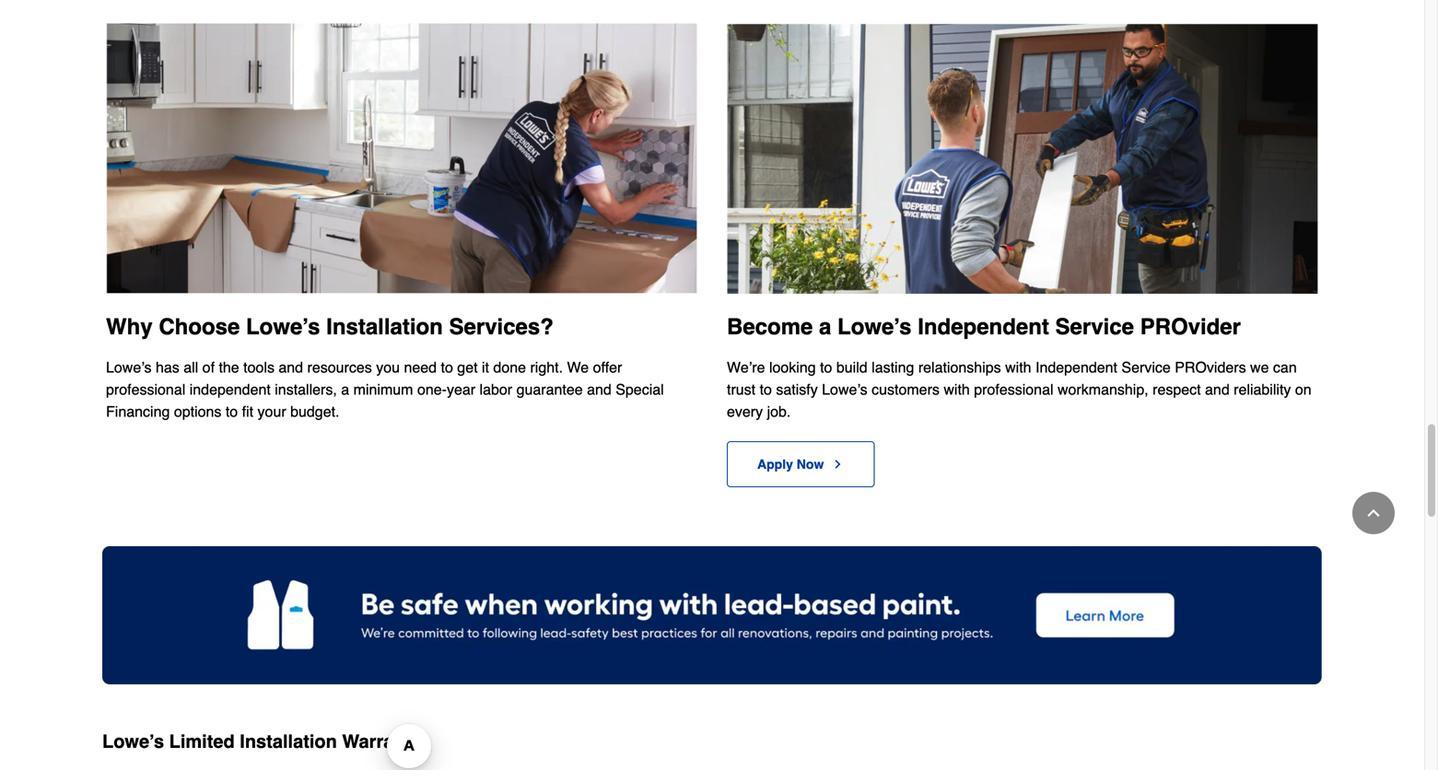 Task type: locate. For each thing, give the bounding box(es) containing it.
lowe's left has
[[106, 359, 152, 376]]

1 horizontal spatial with
[[1006, 359, 1032, 376]]

looking
[[769, 359, 816, 376]]

1 vertical spatial with
[[944, 381, 970, 398]]

lowe's
[[246, 314, 320, 339], [838, 314, 912, 339], [106, 359, 152, 376], [822, 381, 868, 398], [102, 731, 164, 752]]

to left build
[[820, 359, 833, 376]]

the
[[219, 359, 239, 376]]

1 vertical spatial a
[[341, 381, 349, 398]]

installation right "limited"
[[240, 731, 337, 752]]

with down relationships
[[944, 381, 970, 398]]

installers,
[[275, 381, 337, 398]]

year
[[447, 381, 476, 398]]

to
[[441, 359, 453, 376], [820, 359, 833, 376], [760, 381, 772, 398], [226, 403, 238, 420]]

services?
[[449, 314, 554, 339]]

professional down relationships
[[974, 381, 1054, 398]]

we
[[567, 359, 589, 376]]

fit
[[242, 403, 254, 420]]

minimum
[[354, 381, 413, 398]]

guarantee
[[517, 381, 583, 398]]

job.
[[767, 403, 791, 420]]

independent up relationships
[[918, 314, 1050, 339]]

become a lowe's independent service provider
[[727, 314, 1241, 339]]

apply now link
[[727, 441, 875, 487]]

and down offer
[[587, 381, 612, 398]]

installation up you
[[326, 314, 443, 339]]

every
[[727, 403, 763, 420]]

resources
[[307, 359, 372, 376]]

lowe's down build
[[822, 381, 868, 398]]

independent
[[190, 381, 271, 398]]

1 horizontal spatial professional
[[974, 381, 1054, 398]]

0 vertical spatial installation
[[326, 314, 443, 339]]

build
[[837, 359, 868, 376]]

need
[[404, 359, 437, 376]]

special
[[616, 381, 664, 398]]

with
[[1006, 359, 1032, 376], [944, 381, 970, 398]]

1 professional from the left
[[106, 381, 185, 398]]

0 horizontal spatial with
[[944, 381, 970, 398]]

service inside we're looking to build lasting relationships with independent service providers we can trust to satisfy lowe's customers with professional workmanship, respect and reliability on every job.
[[1122, 359, 1171, 376]]

independent up "workmanship,"
[[1036, 359, 1118, 376]]

a down resources
[[341, 381, 349, 398]]

service up "workmanship,"
[[1056, 314, 1134, 339]]

installation
[[326, 314, 443, 339], [240, 731, 337, 752]]

service
[[1056, 314, 1134, 339], [1122, 359, 1171, 376]]

on
[[1296, 381, 1312, 398]]

a professional independent installer adding a blue and white tile backsplash to a kitchen. image
[[106, 23, 698, 294]]

2 professional from the left
[[974, 381, 1054, 398]]

and inside we're looking to build lasting relationships with independent service providers we can trust to satisfy lowe's customers with professional workmanship, respect and reliability on every job.
[[1205, 381, 1230, 398]]

to left get
[[441, 359, 453, 376]]

warranty
[[342, 731, 421, 752]]

limited
[[169, 731, 235, 752]]

1 vertical spatial service
[[1122, 359, 1171, 376]]

service up respect
[[1122, 359, 1171, 376]]

and up installers,
[[279, 359, 303, 376]]

we're
[[727, 359, 765, 376]]

a inside "lowe's has all of the tools and resources you need to get it done right. we offer professional independent installers, a minimum one-year labor guarantee and special financing options to fit your budget."
[[341, 381, 349, 398]]

lowe's left "limited"
[[102, 731, 164, 752]]

to left fit at bottom left
[[226, 403, 238, 420]]

lasting
[[872, 359, 915, 376]]

lowe's inside we're looking to build lasting relationships with independent service providers we can trust to satisfy lowe's customers with professional workmanship, respect and reliability on every job.
[[822, 381, 868, 398]]

choose
[[159, 314, 240, 339]]

provider
[[1141, 314, 1241, 339]]

two independent installers in front of a house installing a dark wood exterior door. image
[[727, 23, 1319, 294]]

0 horizontal spatial professional
[[106, 381, 185, 398]]

0 vertical spatial a
[[819, 314, 832, 339]]

professional up financing
[[106, 381, 185, 398]]

0 vertical spatial with
[[1006, 359, 1032, 376]]

0 vertical spatial service
[[1056, 314, 1134, 339]]

has
[[156, 359, 179, 376]]

1 vertical spatial independent
[[1036, 359, 1118, 376]]

0 horizontal spatial a
[[341, 381, 349, 398]]

a right become
[[819, 314, 832, 339]]

and down providers
[[1205, 381, 1230, 398]]

get
[[457, 359, 478, 376]]

with down become a lowe's independent service provider at the top right
[[1006, 359, 1032, 376]]

2 horizontal spatial and
[[1205, 381, 1230, 398]]

can
[[1274, 359, 1297, 376]]

to right "trust"
[[760, 381, 772, 398]]

0 horizontal spatial and
[[279, 359, 303, 376]]

professional
[[106, 381, 185, 398], [974, 381, 1054, 398]]

independent
[[918, 314, 1050, 339], [1036, 359, 1118, 376]]

options
[[174, 403, 222, 420]]

tools
[[243, 359, 275, 376]]

it
[[482, 359, 489, 376]]

lowe's inside "lowe's has all of the tools and resources you need to get it done right. we offer professional independent installers, a minimum one-year labor guarantee and special financing options to fit your budget."
[[106, 359, 152, 376]]

a
[[819, 314, 832, 339], [341, 381, 349, 398]]

and
[[279, 359, 303, 376], [587, 381, 612, 398], [1205, 381, 1230, 398]]



Task type: vqa. For each thing, say whether or not it's contained in the screenshot.
Service
yes



Task type: describe. For each thing, give the bounding box(es) containing it.
1 horizontal spatial and
[[587, 381, 612, 398]]

1 vertical spatial installation
[[240, 731, 337, 752]]

apply
[[758, 457, 793, 472]]

1 horizontal spatial a
[[819, 314, 832, 339]]

relationships
[[919, 359, 1001, 376]]

of
[[202, 359, 215, 376]]

lowe's up lasting
[[838, 314, 912, 339]]

satisfy
[[776, 381, 818, 398]]

professional inside "lowe's has all of the tools and resources you need to get it done right. we offer professional independent installers, a minimum one-year labor guarantee and special financing options to fit your budget."
[[106, 381, 185, 398]]

you
[[376, 359, 400, 376]]

professional inside we're looking to build lasting relationships with independent service providers we can trust to satisfy lowe's customers with professional workmanship, respect and reliability on every job.
[[974, 381, 1054, 398]]

become
[[727, 314, 813, 339]]

your
[[258, 403, 286, 420]]

why
[[106, 314, 153, 339]]

we
[[1251, 359, 1269, 376]]

scroll to top element
[[1353, 492, 1395, 535]]

respect
[[1153, 381, 1201, 398]]

workmanship,
[[1058, 381, 1149, 398]]

we follow lead-safety best practices for all renovations, repairs and painting projects. learn more. image
[[102, 546, 1322, 685]]

labor
[[480, 381, 513, 398]]

chevron up image
[[1365, 504, 1383, 523]]

all
[[184, 359, 198, 376]]

trust
[[727, 381, 756, 398]]

budget.
[[290, 403, 340, 420]]

lowe's has all of the tools and resources you need to get it done right. we offer professional independent installers, a minimum one-year labor guarantee and special financing options to fit your budget.
[[106, 359, 664, 420]]

independent inside we're looking to build lasting relationships with independent service providers we can trust to satisfy lowe's customers with professional workmanship, respect and reliability on every job.
[[1036, 359, 1118, 376]]

reliability
[[1234, 381, 1291, 398]]

0 vertical spatial independent
[[918, 314, 1050, 339]]

chevron right image
[[832, 458, 844, 471]]

providers
[[1175, 359, 1246, 376]]

lowe's limited installation warranty
[[102, 731, 421, 752]]

we're looking to build lasting relationships with independent service providers we can trust to satisfy lowe's customers with professional workmanship, respect and reliability on every job.
[[727, 359, 1312, 420]]

apply now
[[758, 457, 824, 472]]

now
[[797, 457, 824, 472]]

why choose lowe's installation services?
[[106, 314, 554, 339]]

financing
[[106, 403, 170, 420]]

right.
[[530, 359, 563, 376]]

offer
[[593, 359, 622, 376]]

customers
[[872, 381, 940, 398]]

done
[[493, 359, 526, 376]]

one-
[[417, 381, 447, 398]]

lowe's up tools
[[246, 314, 320, 339]]



